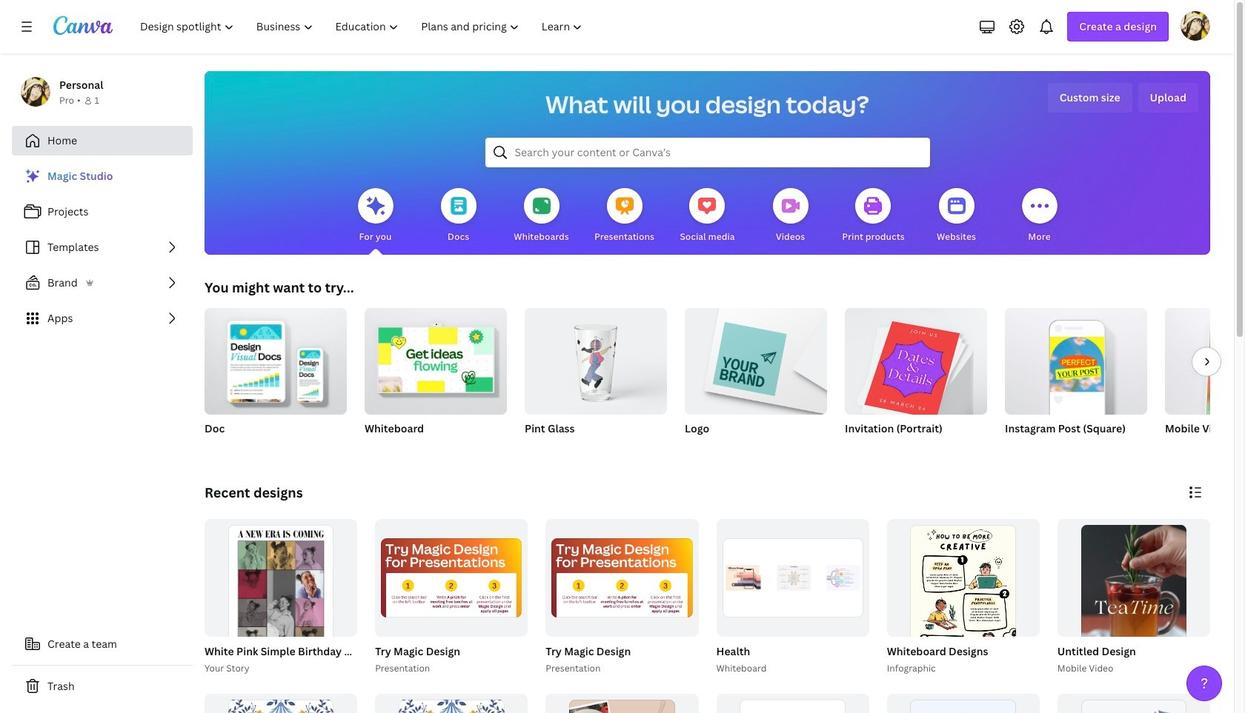 Task type: describe. For each thing, give the bounding box(es) containing it.
top level navigation element
[[130, 12, 596, 42]]



Task type: locate. For each thing, give the bounding box(es) containing it.
None search field
[[485, 138, 930, 168]]

group
[[205, 302, 347, 455], [205, 302, 347, 415], [685, 302, 827, 455], [685, 302, 827, 415], [845, 302, 987, 455], [845, 302, 987, 420], [1005, 302, 1148, 455], [1005, 302, 1148, 415], [365, 308, 507, 455], [365, 308, 507, 415], [525, 308, 667, 455], [1165, 308, 1245, 455], [1165, 308, 1245, 415], [202, 520, 506, 714], [205, 520, 357, 714], [372, 520, 528, 677], [375, 520, 528, 637], [543, 520, 699, 677], [546, 520, 699, 637], [714, 520, 869, 677], [717, 520, 869, 637], [884, 520, 1040, 714], [887, 520, 1040, 714], [1055, 520, 1211, 714], [1058, 520, 1211, 714], [205, 694, 357, 714], [375, 694, 528, 714], [546, 694, 699, 714], [717, 694, 869, 714], [887, 694, 1040, 714], [1058, 694, 1211, 714]]

list
[[12, 162, 193, 334]]

stephanie aranda image
[[1181, 11, 1211, 41]]

Search search field
[[515, 139, 900, 167]]



Task type: vqa. For each thing, say whether or not it's contained in the screenshot.
top level navigation element
yes



